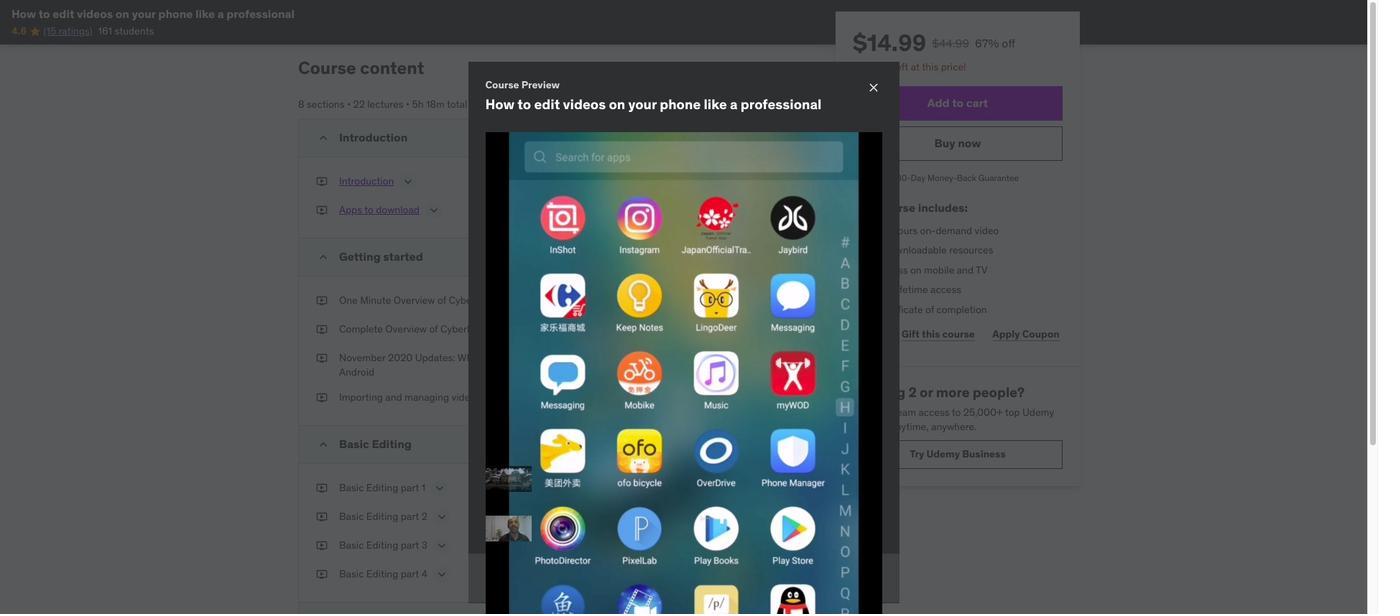 Task type: describe. For each thing, give the bounding box(es) containing it.
8
[[298, 97, 304, 110]]

0 vertical spatial professional
[[227, 6, 295, 21]]

2 vertical spatial professional
[[731, 472, 791, 485]]

• for getting started
[[751, 250, 755, 263]]

basic editing
[[339, 437, 412, 452]]

25,000+
[[964, 406, 1003, 419]]

30-
[[897, 172, 911, 183]]

0 horizontal spatial how
[[11, 6, 36, 21]]

at
[[911, 60, 920, 73]]

sections inside dropdown button
[[760, 98, 801, 111]]

like inside course preview how to edit videos on your phone like a professional
[[704, 96, 727, 113]]

1 vertical spatial udemy
[[927, 448, 960, 461]]

on inside course preview how to edit videos on your phone like a professional
[[609, 96, 625, 113]]

buy
[[935, 136, 956, 150]]

download inside the how to edit videos on your phone like a professional 'dialog'
[[602, 572, 650, 585]]

1 vertical spatial 1
[[422, 482, 426, 495]]

xsmall image left android
[[316, 352, 328, 366]]

photos
[[502, 391, 534, 404]]

gift this course
[[902, 328, 975, 341]]

23:49
[[757, 323, 783, 336]]

mobile
[[924, 264, 955, 277]]

on-
[[920, 224, 936, 237]]

try udemy business link
[[853, 440, 1063, 469]]

complete overview of cyberlink powerdirector
[[339, 323, 550, 336]]

or
[[920, 383, 933, 401]]

09:17
[[759, 511, 783, 524]]

2 up 3
[[422, 511, 427, 524]]

minute
[[360, 294, 391, 307]]

videos inside course preview how to edit videos on your phone like a professional
[[563, 96, 606, 113]]

lectures for getting started
[[712, 250, 749, 263]]

day
[[911, 172, 926, 183]]

try
[[910, 448, 924, 461]]

course content
[[298, 56, 424, 79]]

15min
[[757, 131, 783, 144]]

in
[[513, 352, 521, 365]]

editing for basic editing part 2
[[366, 511, 398, 524]]

(15
[[44, 25, 56, 38]]

2 lectures • 15min
[[704, 131, 783, 144]]

01:25
[[759, 294, 783, 307]]

2 inside the 'training 2 or more people? get your team access to 25,000+ top udemy courses anytime, anywhere.'
[[909, 383, 917, 401]]

2 vertical spatial small image
[[543, 571, 557, 586]]

collapse all sections button
[[703, 90, 801, 119]]

content
[[360, 56, 424, 79]]

collapse
[[703, 98, 745, 111]]

xsmall image up share
[[853, 303, 865, 317]]

updates:
[[415, 352, 455, 365]]

back
[[957, 172, 977, 183]]

day
[[874, 60, 891, 73]]

preview for 04:56
[[698, 175, 734, 188]]

to inside "button"
[[952, 96, 964, 110]]

07:39
[[757, 568, 783, 581]]

1 vertical spatial overview
[[385, 323, 427, 336]]

0 horizontal spatial 04:56
[[757, 175, 783, 188]]

of down full lifetime access
[[926, 303, 934, 316]]

part for 3
[[401, 539, 419, 552]]

xsmall image left basic editing part 4
[[316, 568, 328, 582]]

1 vertical spatial introduction
[[339, 175, 394, 188]]

0 vertical spatial powerdirector
[[497, 294, 561, 307]]

full
[[876, 283, 892, 296]]

videos:
[[556, 429, 596, 443]]

people?
[[973, 383, 1025, 401]]

part for 2
[[401, 511, 419, 524]]

share button
[[853, 320, 887, 349]]

share
[[856, 328, 884, 341]]

of up complete overview of cyberlink powerdirector
[[438, 294, 446, 307]]

close modal image
[[866, 80, 881, 95]]

161
[[98, 25, 112, 38]]

4 for basic editing
[[702, 438, 708, 451]]

lifetime
[[895, 283, 928, 296]]

8 sections • 22 lectures • 5h 18m total length
[[298, 97, 498, 110]]

left
[[894, 60, 909, 73]]

xsmall image left full
[[853, 283, 865, 297]]

05:23
[[757, 482, 783, 495]]

41min
[[757, 250, 783, 263]]

10:00 for preview
[[758, 204, 783, 217]]

get
[[853, 406, 869, 419]]

your inside course preview how to edit videos on your phone like a professional
[[628, 96, 657, 113]]

08:46
[[756, 352, 783, 365]]

anywhere.
[[931, 420, 977, 433]]

collapse all sections
[[703, 98, 801, 111]]

how inside course preview how to edit videos on your phone like a professional
[[485, 96, 515, 113]]

edit inside course preview how to edit videos on your phone like a professional
[[534, 96, 560, 113]]

phone inside course preview how to edit videos on your phone like a professional
[[660, 96, 701, 113]]

2 down 5.5 on the right of page
[[876, 244, 882, 257]]

udemy inside the 'training 2 or more people? get your team access to 25,000+ top udemy courses anytime, anywhere.'
[[1023, 406, 1054, 419]]

managing
[[405, 391, 449, 404]]

10:32
[[759, 539, 783, 552]]

2 vertical spatial how
[[543, 472, 564, 485]]

2 vertical spatial phone
[[671, 472, 702, 485]]

access
[[876, 264, 908, 277]]

22
[[353, 97, 365, 110]]

• for introduction
[[751, 131, 755, 144]]

for
[[591, 352, 603, 365]]

cart
[[966, 96, 988, 110]]

2 horizontal spatial and
[[957, 264, 974, 277]]

30-day money-back guarantee
[[897, 172, 1019, 183]]

2 vertical spatial 4
[[422, 568, 427, 581]]

0 vertical spatial introduction
[[339, 130, 408, 145]]

basic for basic editing part 4
[[339, 568, 364, 581]]

cyberlink
[[449, 294, 494, 307]]

free sample videos:
[[485, 429, 596, 443]]

new
[[491, 352, 511, 365]]

0 vertical spatial course
[[878, 201, 916, 215]]

apply
[[993, 328, 1020, 341]]

xsmall image for preview
[[316, 175, 328, 189]]

coupon
[[1022, 328, 1060, 341]]

xsmall image left access at the top of page
[[853, 264, 865, 278]]

gift
[[902, 328, 920, 341]]

business
[[962, 448, 1006, 461]]

lectures right 22
[[367, 97, 404, 110]]

editing for basic editing part 4
[[366, 568, 398, 581]]

courses
[[853, 420, 888, 433]]

4.6
[[11, 25, 27, 38]]

5h 18m
[[412, 97, 445, 110]]

small image for getting started
[[316, 250, 331, 265]]

basic for basic editing
[[339, 437, 369, 452]]

part for 4
[[401, 568, 419, 581]]

professional inside course preview how to edit videos on your phone like a professional
[[741, 96, 822, 113]]

importing
[[339, 391, 383, 404]]

top
[[1005, 406, 1020, 419]]

basic for basic editing part 1
[[339, 482, 364, 495]]

$44.99
[[932, 36, 969, 50]]

completion
[[937, 303, 987, 316]]

apps to download button
[[339, 204, 420, 221]]

this course includes:
[[853, 201, 968, 215]]

getting started
[[339, 250, 423, 264]]

basic editing part 4
[[339, 568, 427, 581]]

how to edit videos on your phone like a professional inside 'dialog'
[[543, 472, 791, 485]]

04:56 inside the how to edit videos on your phone like a professional 'dialog'
[[858, 523, 882, 534]]

started
[[383, 250, 423, 264]]

1 vertical spatial powerdirector
[[485, 323, 550, 336]]

xsmall image for 23:49
[[316, 323, 328, 337]]

add to cart button
[[853, 86, 1063, 120]]

access on mobile and tv
[[876, 264, 988, 277]]



Task type: vqa. For each thing, say whether or not it's contained in the screenshot.


Task type: locate. For each thing, give the bounding box(es) containing it.
0 vertical spatial 04:56
[[757, 175, 783, 188]]

4 down 3
[[422, 568, 427, 581]]

a inside course preview how to edit videos on your phone like a professional
[[730, 96, 738, 113]]

team
[[893, 406, 916, 419]]

basic down basic editing part 1
[[339, 511, 364, 524]]

udemy right top
[[1023, 406, 1054, 419]]

1 part from the top
[[401, 482, 419, 495]]

2 horizontal spatial a
[[730, 96, 738, 113]]

lectures left 33min
[[710, 438, 746, 451]]

1 left day
[[867, 60, 872, 73]]

total
[[447, 97, 467, 110]]

$14.99
[[853, 28, 927, 57]]

money-
[[928, 172, 957, 183]]

how down free sample videos:
[[543, 472, 564, 485]]

this right gift
[[922, 328, 940, 341]]

android
[[339, 366, 374, 379]]

preview
[[522, 78, 560, 91], [698, 175, 734, 188], [699, 204, 735, 217]]

and left tv
[[957, 264, 974, 277]]

apply coupon
[[993, 328, 1060, 341]]

1 horizontal spatial a
[[723, 472, 729, 485]]

buy now
[[935, 136, 981, 150]]

xsmall image left basic editing part 1
[[316, 482, 328, 496]]

certificate of completion
[[876, 303, 987, 316]]

add to cart
[[928, 96, 988, 110]]

course down completion
[[943, 328, 975, 341]]

2 vertical spatial like
[[704, 472, 721, 485]]

access
[[931, 283, 962, 296], [919, 406, 950, 419]]

powerdirector up in
[[485, 323, 550, 336]]

xsmall image
[[316, 175, 328, 189], [853, 244, 865, 258], [316, 294, 328, 308], [316, 323, 328, 337]]

edit up (15 ratings)
[[53, 6, 74, 21]]

price!
[[941, 60, 966, 73]]

0 horizontal spatial how to edit videos on your phone like a professional
[[11, 6, 295, 21]]

2 downloadable resources
[[876, 244, 994, 257]]

editing for basic editing part 3
[[366, 539, 398, 552]]

1 up basic editing part 2
[[422, 482, 426, 495]]

basic up basic editing part 2
[[339, 482, 364, 495]]

powerdirector right in
[[524, 352, 588, 365]]

part down basic editing part 3
[[401, 568, 419, 581]]

0 horizontal spatial udemy
[[927, 448, 960, 461]]

1 horizontal spatial course
[[485, 78, 519, 91]]

edit down videos: on the left bottom
[[579, 472, 598, 485]]

4 left 41min at the right top of the page
[[704, 250, 710, 263]]

tv
[[976, 264, 988, 277]]

editing down basic editing part 1
[[366, 511, 398, 524]]

0 horizontal spatial course
[[298, 56, 356, 79]]

2 part from the top
[[401, 511, 419, 524]]

161 students
[[98, 25, 154, 38]]

1 vertical spatial small image
[[316, 438, 331, 452]]

video
[[975, 224, 999, 237]]

2 vertical spatial a
[[723, 472, 729, 485]]

add
[[928, 96, 950, 110]]

0 vertical spatial how to edit videos on your phone like a professional
[[11, 6, 295, 21]]

1 vertical spatial phone
[[660, 96, 701, 113]]

2 horizontal spatial edit
[[579, 472, 598, 485]]

1 vertical spatial course
[[943, 328, 975, 341]]

lectures left 41min at the right top of the page
[[712, 250, 749, 263]]

• left 22
[[347, 97, 351, 110]]

xsmall image left the importing
[[316, 391, 328, 405]]

10:00 inside the how to edit videos on your phone like a professional 'dialog'
[[859, 573, 882, 583]]

course up hours
[[878, 201, 916, 215]]

0 vertical spatial apps
[[339, 204, 362, 217]]

1 horizontal spatial sections
[[760, 98, 801, 111]]

1 vertical spatial preview
[[698, 175, 734, 188]]

certificate
[[876, 303, 923, 316]]

download inside button
[[376, 204, 420, 217]]

how right total
[[485, 96, 515, 113]]

introduction inside the how to edit videos on your phone like a professional 'dialog'
[[543, 522, 603, 535]]

course for course content
[[298, 56, 356, 79]]

powerdirector inside november 2020 updates: what's new in powerdirector for android
[[524, 352, 588, 365]]

includes:
[[918, 201, 968, 215]]

xsmall image left complete at the bottom of page
[[316, 323, 328, 337]]

0 vertical spatial overview
[[394, 294, 435, 307]]

basic for basic editing part 2
[[339, 511, 364, 524]]

0 vertical spatial edit
[[53, 6, 74, 21]]

this
[[853, 201, 876, 215]]

complete
[[339, 323, 383, 336]]

• for basic editing
[[749, 438, 753, 451]]

apps inside button
[[339, 204, 362, 217]]

sections right 8
[[307, 97, 345, 110]]

xsmall image left one
[[316, 294, 328, 308]]

xsmall image
[[316, 204, 328, 218], [853, 224, 865, 238], [853, 264, 865, 278], [853, 283, 865, 297], [853, 303, 865, 317], [316, 352, 328, 366], [316, 391, 328, 405], [316, 482, 328, 496], [316, 511, 328, 525], [316, 539, 328, 553], [316, 568, 328, 582]]

3 basic from the top
[[339, 511, 364, 524]]

1 vertical spatial this
[[922, 328, 940, 341]]

0 vertical spatial apps to download
[[339, 204, 420, 217]]

more
[[936, 383, 970, 401]]

2 left or
[[909, 383, 917, 401]]

basic
[[339, 437, 369, 452], [339, 482, 364, 495], [339, 511, 364, 524], [339, 539, 364, 552], [339, 568, 364, 581]]

1 horizontal spatial edit
[[534, 96, 560, 113]]

1 sections from the left
[[307, 97, 345, 110]]

1 basic from the top
[[339, 437, 369, 452]]

04:56 down the 01:00
[[858, 523, 882, 534]]

0 vertical spatial udemy
[[1023, 406, 1054, 419]]

sections
[[307, 97, 345, 110], [760, 98, 801, 111]]

1 vertical spatial like
[[704, 96, 727, 113]]

3 part from the top
[[401, 539, 419, 552]]

importing and managing videos and photos
[[339, 391, 534, 404]]

1 horizontal spatial how to edit videos on your phone like a professional
[[543, 472, 791, 485]]

2 vertical spatial preview
[[699, 204, 735, 217]]

1 vertical spatial how to edit videos on your phone like a professional
[[543, 472, 791, 485]]

part for 1
[[401, 482, 419, 495]]

editing
[[372, 437, 412, 452], [366, 482, 398, 495], [366, 511, 398, 524], [366, 539, 398, 552], [366, 568, 398, 581]]

1 horizontal spatial how
[[485, 96, 515, 113]]

november 2020 updates: what's new in powerdirector for android
[[339, 352, 603, 379]]

4 lectures • 41min
[[704, 250, 783, 263]]

4
[[704, 250, 710, 263], [702, 438, 708, 451], [422, 568, 427, 581]]

to inside the 'training 2 or more people? get your team access to 25,000+ top udemy courses anytime, anywhere.'
[[952, 406, 961, 419]]

0 horizontal spatial download
[[376, 204, 420, 217]]

this
[[922, 60, 939, 73], [922, 328, 940, 341]]

0 vertical spatial how
[[11, 6, 36, 21]]

overview up 2020
[[385, 323, 427, 336]]

1 vertical spatial how
[[485, 96, 515, 113]]

basic down basic editing part 3
[[339, 568, 364, 581]]

0 vertical spatial 10:00
[[758, 204, 783, 217]]

xsmall image down this
[[853, 224, 865, 238]]

basic editing part 1
[[339, 482, 426, 495]]

basic down the importing
[[339, 437, 369, 452]]

4 part from the top
[[401, 568, 419, 581]]

1 horizontal spatial apps
[[563, 572, 588, 585]]

editing for basic editing part 1
[[366, 482, 398, 495]]

xsmall image left basic editing part 2
[[316, 511, 328, 525]]

training
[[853, 383, 906, 401]]

0 horizontal spatial and
[[385, 391, 402, 404]]

editing down basic editing part 3
[[366, 568, 398, 581]]

of left "cyberlink"
[[429, 323, 438, 336]]

• left 5h 18m
[[406, 97, 410, 110]]

2 down collapse
[[704, 131, 710, 144]]

0 vertical spatial 1
[[867, 60, 872, 73]]

xsmall image down this
[[853, 244, 865, 258]]

0 horizontal spatial apps
[[339, 204, 362, 217]]

01:00
[[859, 473, 882, 484]]

how up 4.6
[[11, 6, 36, 21]]

part up basic editing part 2
[[401, 482, 419, 495]]

xsmall image left the apps to download button
[[316, 204, 328, 218]]

small image
[[316, 250, 331, 265], [316, 438, 331, 452], [543, 571, 557, 586]]

editing up basic editing part 2
[[366, 482, 398, 495]]

downloadable
[[884, 244, 947, 257]]

0 horizontal spatial edit
[[53, 6, 74, 21]]

course
[[878, 201, 916, 215], [943, 328, 975, 341]]

2 vertical spatial edit
[[579, 472, 598, 485]]

1 vertical spatial apps to download
[[563, 572, 650, 585]]

udemy right the try at right bottom
[[927, 448, 960, 461]]

2 horizontal spatial how
[[543, 472, 564, 485]]

1 horizontal spatial udemy
[[1023, 406, 1054, 419]]

hours
[[893, 224, 918, 237]]

apps to download inside the how to edit videos on your phone like a professional 'dialog'
[[563, 572, 650, 585]]

0 vertical spatial like
[[195, 6, 215, 21]]

4 left 33min
[[702, 438, 708, 451]]

preview inside course preview how to edit videos on your phone like a professional
[[522, 78, 560, 91]]

1 vertical spatial apps
[[563, 572, 588, 585]]

2 basic from the top
[[339, 482, 364, 495]]

1 horizontal spatial download
[[602, 572, 650, 585]]

and
[[957, 264, 974, 277], [385, 391, 402, 404], [483, 391, 500, 404]]

4 basic from the top
[[339, 539, 364, 552]]

0 horizontal spatial sections
[[307, 97, 345, 110]]

and right the importing
[[385, 391, 402, 404]]

length
[[470, 97, 498, 110]]

course inside course preview how to edit videos on your phone like a professional
[[485, 78, 519, 91]]

1 vertical spatial 04:56
[[858, 523, 882, 534]]

small image
[[316, 131, 331, 145]]

sections right all
[[760, 98, 801, 111]]

overview right minute
[[394, 294, 435, 307]]

preview for 10:00
[[699, 204, 735, 217]]

lectures for introduction
[[712, 131, 748, 144]]

0 vertical spatial phone
[[158, 6, 193, 21]]

access down or
[[919, 406, 950, 419]]

0 horizontal spatial 10:00
[[758, 204, 783, 217]]

course for course preview how to edit videos on your phone like a professional
[[485, 78, 519, 91]]

06:50
[[756, 391, 783, 404]]

4 for getting started
[[704, 250, 710, 263]]

apps inside the how to edit videos on your phone like a professional 'dialog'
[[563, 572, 588, 585]]

0 horizontal spatial apps to download
[[339, 204, 420, 217]]

0 horizontal spatial a
[[218, 6, 224, 21]]

xsmall image down small image
[[316, 175, 328, 189]]

introduction button
[[339, 175, 394, 192]]

2 sections from the left
[[760, 98, 801, 111]]

(15 ratings)
[[44, 25, 92, 38]]

0 vertical spatial a
[[218, 6, 224, 21]]

1 horizontal spatial apps to download
[[563, 572, 650, 585]]

0 vertical spatial 4
[[704, 250, 710, 263]]

to inside button
[[364, 204, 374, 217]]

10:00 for apps to download
[[859, 573, 882, 583]]

phone
[[158, 6, 193, 21], [660, 96, 701, 113], [671, 472, 702, 485]]

your
[[132, 6, 156, 21], [628, 96, 657, 113], [872, 406, 891, 419], [648, 472, 669, 485]]

edit right length at the top left of the page
[[534, 96, 560, 113]]

editing for basic editing
[[372, 437, 412, 452]]

lectures
[[367, 97, 404, 110], [712, 131, 748, 144], [712, 250, 749, 263], [710, 438, 746, 451]]

• left 41min at the right top of the page
[[751, 250, 755, 263]]

course up length at the top left of the page
[[485, 78, 519, 91]]

1 vertical spatial 10:00
[[859, 573, 882, 583]]

free
[[485, 429, 509, 443]]

0 vertical spatial access
[[931, 283, 962, 296]]

0 vertical spatial download
[[376, 204, 420, 217]]

• left the 15min
[[751, 131, 755, 144]]

now
[[958, 136, 981, 150]]

course preview how to edit videos on your phone like a professional
[[485, 78, 822, 113]]

lectures for basic editing
[[710, 438, 746, 451]]

• left 33min
[[749, 438, 753, 451]]

1 horizontal spatial and
[[483, 391, 500, 404]]

editing down basic editing part 2
[[366, 539, 398, 552]]

5 basic from the top
[[339, 568, 364, 581]]

your inside the 'training 2 or more people? get your team access to 25,000+ top udemy courses anytime, anywhere.'
[[872, 406, 891, 419]]

4 lectures • 33min
[[702, 438, 783, 451]]

demand
[[936, 224, 973, 237]]

2 this from the top
[[922, 328, 940, 341]]

course up 8
[[298, 56, 356, 79]]

ratings)
[[59, 25, 92, 38]]

how to edit videos on your phone like a professional dialog
[[468, 61, 899, 614]]

1 horizontal spatial 04:56
[[858, 523, 882, 534]]

and left photos
[[483, 391, 500, 404]]

04:56 down the 15min
[[757, 175, 783, 188]]

gift this course link
[[899, 320, 978, 349]]

2 vertical spatial introduction
[[543, 522, 603, 535]]

lectures down collapse
[[712, 131, 748, 144]]

xsmall image left basic editing part 3
[[316, 539, 328, 553]]

small image for basic editing
[[316, 438, 331, 452]]

basic for basic editing part 3
[[339, 539, 364, 552]]

editing up basic editing part 1
[[372, 437, 412, 452]]

3
[[422, 539, 427, 552]]

basic down basic editing part 2
[[339, 539, 364, 552]]

what's
[[458, 352, 488, 365]]

0 vertical spatial small image
[[316, 250, 331, 265]]

try udemy business
[[910, 448, 1006, 461]]

buy now button
[[853, 126, 1063, 161]]

1 vertical spatial a
[[730, 96, 738, 113]]

basic editing part 2
[[339, 511, 427, 524]]

powerdirector right cyberlink
[[497, 294, 561, 307]]

one
[[339, 294, 358, 307]]

to inside course preview how to edit videos on your phone like a professional
[[518, 96, 531, 113]]

this right at
[[922, 60, 939, 73]]

course inside gift this course link
[[943, 328, 975, 341]]

1 vertical spatial professional
[[741, 96, 822, 113]]

part up basic editing part 3
[[401, 511, 419, 524]]

off
[[1002, 36, 1016, 50]]

2 vertical spatial powerdirector
[[524, 352, 588, 365]]

1 horizontal spatial 1
[[867, 60, 872, 73]]

access down mobile
[[931, 283, 962, 296]]

1 horizontal spatial 10:00
[[859, 573, 882, 583]]

0 horizontal spatial course
[[878, 201, 916, 215]]

0 horizontal spatial 1
[[422, 482, 426, 495]]

0 vertical spatial preview
[[522, 78, 560, 91]]

introduction
[[339, 130, 408, 145], [339, 175, 394, 188], [543, 522, 603, 535]]

full lifetime access
[[876, 283, 962, 296]]

1 vertical spatial download
[[602, 572, 650, 585]]

november
[[339, 352, 386, 365]]

professional
[[227, 6, 295, 21], [741, 96, 822, 113], [731, 472, 791, 485]]

part left 3
[[401, 539, 419, 552]]

to
[[39, 6, 50, 21], [952, 96, 964, 110], [518, 96, 531, 113], [364, 204, 374, 217], [952, 406, 961, 419], [567, 472, 577, 485], [590, 572, 600, 585]]

1 this from the top
[[922, 60, 939, 73]]

1 day left at this price!
[[867, 60, 966, 73]]

1 vertical spatial edit
[[534, 96, 560, 113]]

1 vertical spatial access
[[919, 406, 950, 419]]

xsmall image for 01:25
[[316, 294, 328, 308]]

apply coupon button
[[990, 320, 1063, 349]]

access inside the 'training 2 or more people? get your team access to 25,000+ top udemy courses anytime, anywhere.'
[[919, 406, 950, 419]]

1 vertical spatial 4
[[702, 438, 708, 451]]

0 vertical spatial this
[[922, 60, 939, 73]]

1 horizontal spatial course
[[943, 328, 975, 341]]



